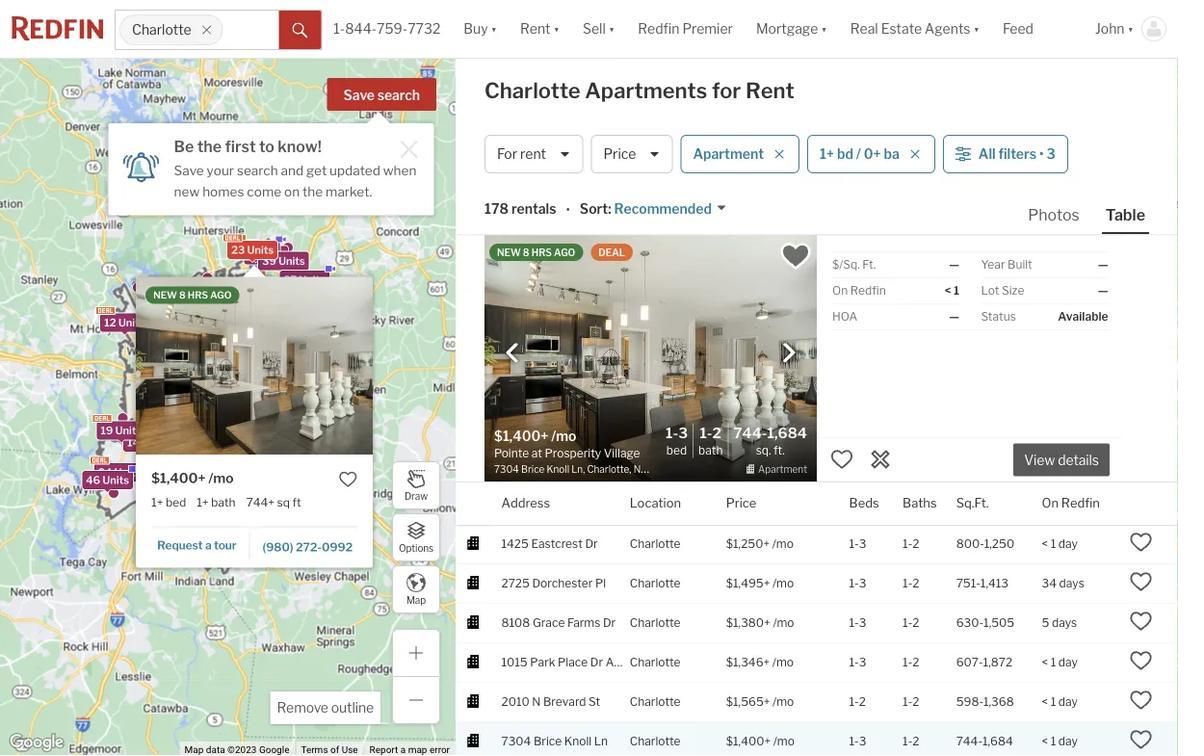 Task type: vqa. For each thing, say whether or not it's contained in the screenshot.
N
yes



Task type: locate. For each thing, give the bounding box(es) containing it.
0 vertical spatial on
[[833, 284, 848, 298]]

redfin down $/sq. ft.
[[851, 284, 886, 298]]

1 horizontal spatial 1+
[[197, 496, 209, 510]]

< for 607-1,872
[[1042, 656, 1048, 670]]

ave right euclid
[[565, 142, 586, 156]]

744- for 744-1,684
[[956, 735, 983, 749]]

favorite button image
[[339, 470, 358, 489]]

on redfin down $/sq. ft.
[[833, 284, 886, 298]]

the right on
[[303, 183, 323, 199]]

$1,495+ /mo
[[726, 577, 794, 591]]

dialog
[[136, 265, 373, 568]]

/mo for 1133 harding pl
[[772, 379, 793, 393]]

1 horizontal spatial rent
[[746, 78, 795, 104]]

favorite button checkbox left draw button
[[339, 470, 358, 489]]

8 1-3 from the top
[[849, 656, 867, 670]]

169 days
[[1042, 142, 1091, 156]]

days
[[1065, 142, 1091, 156], [1052, 300, 1077, 314], [1058, 498, 1083, 512], [1060, 577, 1085, 591], [1052, 616, 1077, 630]]

table
[[1106, 205, 1146, 224]]

— down table button
[[1098, 258, 1109, 272]]

real
[[851, 21, 878, 37]]

beds button
[[849, 482, 879, 525]]

30 units up 26 units
[[214, 357, 257, 369]]

744- down 598-1,368
[[956, 735, 983, 749]]

1 1-3 from the top
[[849, 261, 867, 275]]

7 1-3 from the top
[[849, 616, 867, 630]]

hrs
[[532, 247, 552, 258], [188, 290, 208, 301]]

/mo for 1425 eastcrest dr
[[772, 537, 794, 551]]

1 horizontal spatial the
[[303, 183, 323, 199]]

1 horizontal spatial price
[[726, 496, 757, 511]]

0 vertical spatial 12 units
[[235, 244, 276, 257]]

1 horizontal spatial 744-
[[956, 735, 983, 749]]

1 vertical spatial 8
[[179, 290, 186, 301]]

ft. right 'sq.'
[[774, 443, 785, 457]]

charlotte for 309 e morehead st
[[630, 419, 681, 433]]

charlotte for 2250 hawkins st
[[630, 300, 681, 314]]

34 units down 155 units
[[226, 381, 269, 393]]

800-
[[956, 537, 985, 551]]

— up < 1
[[949, 258, 960, 272]]

save
[[344, 87, 375, 104], [174, 162, 204, 178]]

2 horizontal spatial 14
[[208, 368, 220, 381]]

5 < 1 day from the top
[[1042, 656, 1078, 670]]

1 vertical spatial 23 units
[[255, 281, 297, 293]]

2 horizontal spatial redfin
[[1062, 496, 1100, 511]]

bed
[[667, 443, 687, 457]]

buy ▾ button
[[452, 0, 509, 58]]

rent inside dropdown button
[[520, 21, 551, 37]]

1 day from the top
[[1059, 182, 1078, 196]]

days for 5 days
[[1052, 616, 1077, 630]]

2 vertical spatial 8
[[180, 393, 187, 406]]

days for 15 days
[[1058, 498, 1083, 512]]

3 ▾ from the left
[[609, 21, 615, 37]]

favorite button checkbox down $1,115+ /mo at the right top of page
[[780, 240, 812, 273]]

▾ for buy ▾
[[491, 21, 497, 37]]

0 horizontal spatial search
[[237, 162, 278, 178]]

favorite this home image
[[1130, 17, 1153, 40], [1130, 531, 1153, 554]]

1 vertical spatial on redfin
[[1042, 496, 1100, 511]]

photo of 7304 brice knoll ln, charlotte, nc 28269 image inside map 'region'
[[136, 277, 373, 455]]

dr right valley
[[627, 340, 640, 354]]

0 vertical spatial on redfin
[[833, 284, 886, 298]]

rentals
[[512, 201, 556, 217]]

34 up 25 units
[[171, 399, 185, 412]]

1+ left bed
[[151, 496, 163, 510]]

$1,660+
[[726, 24, 771, 38]]

1425 eastcrest dr
[[501, 537, 598, 551]]

1 vertical spatial new
[[153, 290, 177, 301]]

google image
[[5, 730, 68, 755]]

price down $1,445+
[[726, 496, 757, 511]]

ln
[[594, 735, 608, 749]]

1 horizontal spatial new 8 hrs ago
[[497, 247, 576, 258]]

$1,400+ /mo up bed
[[151, 470, 234, 487]]

0 vertical spatial 1,368
[[983, 498, 1014, 512]]

0992
[[322, 541, 353, 555]]

year built
[[981, 258, 1033, 272]]

next button image
[[780, 344, 799, 363]]

▾ for mortgage ▾
[[821, 21, 827, 37]]

• up marlowe
[[566, 202, 570, 218]]

hrs up 2300 dunavant st
[[532, 247, 552, 258]]

favorite button checkbox
[[780, 240, 812, 273], [339, 470, 358, 489]]

2 1-3 from the top
[[849, 300, 867, 314]]

$1,785+ /mo
[[726, 300, 794, 314]]

1133
[[501, 379, 527, 393]]

1- inside '1-3 bed'
[[666, 424, 678, 442]]

favorite this home image for 751-1,413
[[1130, 570, 1153, 593]]

1,684 up 'sq.'
[[768, 424, 807, 442]]

0 vertical spatial save
[[344, 87, 375, 104]]

1,368 for 667-
[[983, 498, 1014, 512]]

2 favorite this home image from the top
[[1130, 531, 1153, 554]]

7 units
[[180, 387, 215, 399], [196, 390, 232, 403]]

1 vertical spatial ave
[[581, 221, 601, 235]]

0+
[[864, 146, 881, 162]]

price button down $1,445+
[[726, 482, 757, 525]]

5 day from the top
[[1059, 656, 1078, 670]]

ave down the sort at top
[[581, 221, 601, 235]]

favorite this home image for 607-1,872
[[1130, 649, 1153, 672]]

1 vertical spatial favorite button checkbox
[[339, 470, 358, 489]]

pl right harding
[[575, 379, 585, 393]]

search inside save your search and get updated when new homes come on the market.
[[237, 162, 278, 178]]

12 units
[[235, 244, 276, 257], [104, 317, 145, 329], [161, 369, 202, 381]]

pl for 1133 harding pl
[[575, 379, 585, 393]]

1 horizontal spatial $1,400+ /mo
[[726, 735, 795, 749]]

< 1 day for 744-1,684
[[1042, 735, 1078, 749]]

days for 169 days
[[1065, 142, 1091, 156]]

None search field
[[223, 11, 279, 49]]

/mo inside dialog
[[208, 470, 234, 487]]

0 vertical spatial $1,400+
[[151, 470, 206, 487]]

23 left 6
[[231, 244, 245, 256]]

1 horizontal spatial 12
[[161, 369, 173, 381]]

< 1 day for 713-1,133
[[1042, 182, 1078, 196]]

• for rentals
[[566, 202, 570, 218]]

dr for way
[[612, 103, 624, 117]]

day for 744-1,684
[[1059, 735, 1078, 749]]

7 < 1 day from the top
[[1042, 735, 1078, 749]]

save search
[[344, 87, 420, 104]]

1 vertical spatial 34
[[171, 399, 185, 412]]

/mo for 3441 south blvd
[[773, 24, 795, 38]]

598- down the "607-"
[[956, 695, 984, 709]]

1 ▾ from the left
[[491, 21, 497, 37]]

1 vertical spatial save
[[174, 162, 204, 178]]

charlotte apartments for rent
[[485, 78, 795, 104]]

1-2 for 800-1,250
[[903, 537, 920, 551]]

656-
[[956, 300, 984, 314]]

remove 1+ bd / 0+ ba image
[[909, 148, 921, 160]]

46
[[86, 474, 100, 487]]

1,684 for 744-1,684
[[983, 735, 1014, 749]]

1 horizontal spatial ago
[[554, 247, 576, 258]]

save your search and get updated when new homes come on the market.
[[174, 162, 417, 199]]

744- inside 744-1,684 sq. ft.
[[734, 424, 768, 442]]

save down 844-
[[344, 87, 375, 104]]

5
[[185, 396, 192, 409], [191, 397, 198, 409], [1042, 616, 1050, 630]]

2 inside '1-2 bath'
[[713, 424, 722, 442]]

— for size
[[1098, 284, 1109, 298]]

1 vertical spatial 12 units
[[104, 317, 145, 329]]

2 < 1 day from the top
[[1042, 221, 1078, 235]]

1 vertical spatial pl
[[595, 577, 606, 591]]

1 horizontal spatial 23
[[255, 281, 268, 293]]

0 vertical spatial 744-
[[734, 424, 768, 442]]

eastcrest
[[531, 537, 583, 551]]

7304 brice knoll ln
[[501, 735, 608, 749]]

redfin right 15
[[1062, 496, 1100, 511]]

units
[[247, 244, 274, 256], [249, 244, 276, 257], [258, 249, 284, 262], [279, 255, 305, 268], [299, 274, 326, 286], [270, 281, 297, 293], [258, 292, 284, 305], [252, 296, 278, 309], [291, 298, 318, 311], [243, 302, 270, 314], [118, 317, 145, 329], [263, 319, 289, 332], [263, 324, 290, 336], [337, 350, 364, 362], [162, 353, 189, 365], [230, 357, 257, 369], [225, 359, 252, 372], [223, 367, 249, 380], [222, 368, 249, 381], [186, 368, 213, 381], [176, 369, 202, 381], [281, 369, 307, 382], [203, 376, 230, 389], [200, 377, 227, 390], [243, 381, 269, 393], [197, 382, 224, 395], [192, 383, 219, 396], [192, 383, 218, 396], [210, 384, 237, 396], [189, 387, 215, 399], [195, 388, 222, 400], [193, 388, 220, 401], [205, 390, 232, 403], [189, 393, 216, 406], [194, 396, 221, 409], [201, 397, 227, 409], [187, 399, 214, 412], [179, 413, 206, 425], [182, 416, 209, 429], [115, 425, 142, 437], [242, 428, 268, 441], [142, 436, 168, 449], [251, 458, 278, 471], [200, 459, 226, 472], [114, 466, 141, 479], [103, 474, 129, 487], [260, 508, 287, 521], [230, 521, 256, 534], [203, 542, 229, 555]]

mortgage
[[756, 21, 818, 37]]

• inside 178 rentals •
[[566, 202, 570, 218]]

23 up 37 units
[[255, 281, 268, 293]]

▾ for john ▾
[[1128, 21, 1134, 37]]

• right filters
[[1040, 146, 1044, 162]]

1 vertical spatial ago
[[210, 290, 232, 301]]

1 598- from the top
[[956, 24, 984, 38]]

0 vertical spatial pl
[[575, 379, 585, 393]]

0 horizontal spatial 14
[[127, 436, 140, 449]]

$1,250+
[[726, 537, 770, 551]]

1+ bd / 0+ ba button
[[807, 135, 935, 173]]

0 vertical spatial favorite this home image
[[1130, 17, 1153, 40]]

2 days
[[1042, 300, 1077, 314]]

1 < 1 day from the top
[[1042, 182, 1078, 196]]

3 < 1 day from the top
[[1042, 458, 1078, 472]]

save up 'new'
[[174, 162, 204, 178]]

0 vertical spatial ft.
[[863, 258, 876, 272]]

< for 800-1,250
[[1042, 537, 1048, 551]]

1 horizontal spatial •
[[1040, 146, 1044, 162]]

knoll
[[564, 735, 592, 749]]

1,368 down 1,872
[[984, 695, 1014, 709]]

▾ for sell ▾
[[609, 21, 615, 37]]

630-
[[956, 616, 984, 630]]

13511 montoy way
[[501, 498, 605, 512]]

1 vertical spatial the
[[303, 183, 323, 199]]

0 horizontal spatial $1,400+
[[151, 470, 206, 487]]

1,684 inside 744-1,684 sq. ft.
[[768, 424, 807, 442]]

9 1-3 from the top
[[849, 735, 867, 749]]

0 vertical spatial 1,684
[[768, 424, 807, 442]]

dr right way
[[612, 103, 624, 117]]

1 vertical spatial ft.
[[774, 443, 785, 457]]

photo of 7304 brice knoll ln, charlotte, nc 28269 image
[[485, 235, 817, 482], [136, 277, 373, 455]]

1 horizontal spatial on redfin
[[1042, 496, 1100, 511]]

park
[[530, 656, 556, 670]]

1+ left 'bd'
[[820, 146, 834, 162]]

$1,400+
[[151, 470, 206, 487], [726, 735, 771, 749]]

1 vertical spatial 1,368
[[984, 695, 1014, 709]]

1 vertical spatial 14
[[177, 383, 190, 396]]

1 horizontal spatial 34 units
[[226, 381, 269, 393]]

1 horizontal spatial save
[[344, 87, 375, 104]]

• for filters
[[1040, 146, 1044, 162]]

photos
[[1028, 205, 1080, 224]]

favorite this home image for 744-1,684
[[1130, 728, 1153, 751]]

2 vertical spatial 34
[[1042, 577, 1057, 591]]

1 vertical spatial 34 units
[[171, 399, 214, 412]]

ago up 60
[[210, 290, 232, 301]]

8 inside dialog
[[179, 290, 186, 301]]

the
[[197, 137, 222, 156], [303, 183, 323, 199]]

view details button
[[1014, 444, 1110, 476]]

dialog inside map 'region'
[[136, 265, 373, 568]]

the inside save your search and get updated when new homes come on the market.
[[303, 183, 323, 199]]

1+ inside 1+ bd / 0+ ba button
[[820, 146, 834, 162]]

2 5 units from the left
[[191, 397, 227, 409]]

8 units
[[180, 393, 216, 406]]

0 vertical spatial rent
[[520, 21, 551, 37]]

location
[[630, 496, 681, 511]]

< for 715
[[1042, 221, 1048, 235]]

recommended button
[[611, 200, 727, 218]]

$1,400+ inside dialog
[[151, 470, 206, 487]]

$1,400+ /mo down $1,565+ /mo at the bottom
[[726, 735, 795, 749]]

on up hoa
[[833, 284, 848, 298]]

1 vertical spatial 598-
[[956, 695, 984, 709]]

< 1 day for 800-1,250
[[1042, 537, 1078, 551]]

1 vertical spatial hrs
[[188, 290, 208, 301]]

0 horizontal spatial hrs
[[188, 290, 208, 301]]

0 vertical spatial ave
[[565, 142, 586, 156]]

0 vertical spatial 23
[[231, 244, 245, 256]]

0 vertical spatial 12
[[235, 244, 247, 257]]

0 horizontal spatial •
[[566, 202, 570, 218]]

dr left apt at the bottom of the page
[[591, 656, 603, 670]]

5 1-3 from the top
[[849, 537, 867, 551]]

2010
[[501, 695, 530, 709]]

4 1-3 from the top
[[849, 498, 867, 512]]

1 horizontal spatial on
[[1042, 496, 1059, 511]]

5 down 26 in the bottom left of the page
[[191, 397, 198, 409]]

dr right farms
[[603, 616, 616, 630]]

updated
[[330, 162, 380, 178]]

charlotte for 8108 grace farms dr
[[630, 616, 681, 630]]

be
[[174, 137, 194, 156]]

5 units down 4 units
[[185, 396, 221, 409]]

607-
[[956, 656, 983, 670]]

0 vertical spatial ago
[[554, 247, 576, 258]]

dr right royall
[[614, 458, 627, 472]]

charlotte for 4800 alexander valley dr
[[630, 340, 681, 354]]

34 down 155 units
[[226, 381, 240, 393]]

2814 marlowe ave
[[501, 221, 601, 235]]

dr for farms
[[603, 616, 616, 630]]

/mo for 2010 n brevard st
[[773, 695, 794, 709]]

1 horizontal spatial 12 units
[[161, 369, 202, 381]]

on down view
[[1042, 496, 1059, 511]]

dialog containing $1,400+
[[136, 265, 373, 568]]

sell ▾ button
[[571, 0, 627, 58]]

5 units down 26 units
[[191, 397, 227, 409]]

favorite this home image for 598-1,368
[[1130, 689, 1153, 712]]

(980) 272-0992
[[263, 541, 353, 555]]

▾ for rent ▾
[[554, 21, 560, 37]]

0 vertical spatial price button
[[591, 135, 673, 173]]

new 8 hrs ago inside dialog
[[153, 290, 232, 301]]

rent
[[520, 146, 546, 162]]

40 units
[[320, 350, 364, 362]]

sq.ft.
[[956, 496, 989, 511]]

2 day from the top
[[1059, 221, 1078, 235]]

19 units
[[172, 368, 213, 381], [186, 377, 227, 390], [101, 425, 142, 437], [188, 542, 229, 555]]

$1,430+
[[726, 498, 773, 512]]

1 vertical spatial redfin
[[851, 284, 886, 298]]

3
[[1047, 146, 1056, 162], [859, 261, 867, 275], [859, 300, 867, 314], [678, 424, 688, 442], [859, 458, 867, 472], [859, 498, 867, 512], [859, 537, 867, 551], [859, 577, 867, 591], [859, 616, 867, 630], [859, 656, 867, 670], [859, 735, 867, 749]]

2 598- from the top
[[956, 695, 984, 709]]

< 1 day for 598-1,368
[[1042, 695, 1078, 709]]

/mo for 2250 hawkins st
[[772, 300, 794, 314]]

630-1,505
[[956, 616, 1015, 630]]

0 vertical spatial search
[[377, 87, 420, 104]]

1-3 for $1,250+ /mo
[[849, 537, 867, 551]]

save inside save your search and get updated when new homes come on the market.
[[174, 162, 204, 178]]

3 for $1,346+ /mo
[[859, 656, 867, 670]]

715
[[956, 221, 976, 235]]

hrs left 37
[[188, 290, 208, 301]]

0 horizontal spatial save
[[174, 162, 204, 178]]

16311
[[501, 103, 533, 117]]

2 1,368 from the top
[[984, 695, 1014, 709]]

year
[[981, 258, 1005, 272]]

apt
[[606, 656, 626, 670]]

map button
[[392, 566, 440, 614]]

0 horizontal spatial 30 units
[[146, 353, 189, 365]]

3 inside all filters • 3 button
[[1047, 146, 1056, 162]]

new left 37
[[153, 290, 177, 301]]

1 favorite this home image from the top
[[1130, 17, 1153, 40]]

1+ left bath
[[197, 496, 209, 510]]

1-2 for 744-1,684
[[903, 735, 920, 749]]

mortgage ▾ button
[[756, 0, 827, 58]]

new up 2300
[[497, 247, 521, 258]]

favorite this home image
[[1130, 57, 1153, 80], [1130, 215, 1153, 238], [831, 448, 854, 471], [1130, 570, 1153, 593], [1130, 610, 1153, 633], [1130, 649, 1153, 672], [1130, 689, 1153, 712], [1130, 728, 1153, 751]]

0 horizontal spatial 12 units
[[104, 317, 145, 329]]

3 1-3 from the top
[[849, 458, 867, 472]]

search up come
[[237, 162, 278, 178]]

• inside button
[[1040, 146, 1044, 162]]

4
[[182, 383, 190, 396]]

st down deal
[[589, 261, 600, 275]]

charlotte for 1425 eastcrest dr
[[630, 537, 681, 551]]

3 for $1,400+ /mo
[[859, 735, 867, 749]]

ave for 2814 marlowe ave
[[581, 221, 601, 235]]

save inside button
[[344, 87, 375, 104]]

1,684 down 598-1,368
[[983, 735, 1014, 749]]

4 < 1 day from the top
[[1042, 537, 1078, 551]]

be the first to know!
[[174, 137, 322, 156]]

— up available
[[1098, 284, 1109, 298]]

feed
[[1003, 21, 1034, 37]]

7 day from the top
[[1059, 735, 1078, 749]]

heading
[[494, 427, 651, 477]]

1 vertical spatial 23
[[255, 281, 268, 293]]

4 day from the top
[[1059, 537, 1078, 551]]

1-3 for $1,445+ /mo
[[849, 458, 867, 472]]

1+ for 1+ bath
[[197, 496, 209, 510]]

/mo for 1015 park place dr apt 1117
[[773, 656, 794, 670]]

34 up 5 days
[[1042, 577, 1057, 591]]

4 ▾ from the left
[[821, 21, 827, 37]]

1,368 up 1,250
[[983, 498, 1014, 512]]

1 vertical spatial $1,400+ /mo
[[726, 735, 795, 749]]

new 8 hrs ago up 2300 dunavant st
[[497, 247, 576, 258]]

744-1,684 sq. ft.
[[734, 424, 807, 457]]

1117
[[628, 656, 651, 670]]

search down 759-
[[377, 87, 420, 104]]

save for save search
[[344, 87, 375, 104]]

address
[[501, 496, 550, 511]]

remove apartment image
[[774, 148, 785, 160]]

1 vertical spatial •
[[566, 202, 570, 218]]

1 horizontal spatial pl
[[595, 577, 606, 591]]

day for 598-1,368
[[1059, 695, 1078, 709]]

0 horizontal spatial 1,684
[[768, 424, 807, 442]]

price down way
[[604, 146, 636, 162]]

30 units up 20
[[146, 353, 189, 365]]

22
[[242, 292, 256, 305]]

map region
[[0, 0, 695, 755]]

bath
[[211, 496, 236, 510]]

1-2 for 751-1,413
[[903, 577, 920, 591]]

1 horizontal spatial favorite button checkbox
[[780, 240, 812, 273]]

5 down 4
[[185, 396, 192, 409]]

ft. inside 744-1,684 sq. ft.
[[774, 443, 785, 457]]

34 units up 25 units
[[171, 399, 214, 412]]

redfin left premier
[[638, 21, 680, 37]]

/mo for 4800 alexander valley dr
[[773, 340, 795, 354]]

the right the be
[[197, 137, 222, 156]]

6 day from the top
[[1059, 695, 1078, 709]]

23 up "21 units"
[[275, 298, 289, 311]]

$1,400+ up bed
[[151, 470, 206, 487]]

favorite this home image for 800-1,250
[[1130, 531, 1153, 554]]

1-2 for 656-1,473
[[903, 300, 920, 314]]

1 horizontal spatial $1,400+
[[726, 735, 771, 749]]

•
[[1040, 146, 1044, 162], [566, 202, 570, 218]]

dr right eastcrest
[[585, 537, 598, 551]]

3 inside '1-3 bed'
[[678, 424, 688, 442]]

0 horizontal spatial new 8 hrs ago
[[153, 290, 232, 301]]

744- up 'sq.'
[[734, 424, 768, 442]]

dr
[[612, 103, 624, 117], [627, 340, 640, 354], [614, 458, 627, 472], [585, 537, 598, 551], [603, 616, 616, 630], [591, 656, 603, 670]]

2 ▾ from the left
[[554, 21, 560, 37]]

1 horizontal spatial 34
[[226, 381, 240, 393]]

on redfin down 'details'
[[1042, 496, 1100, 511]]

1+
[[820, 146, 834, 162], [151, 496, 163, 510], [197, 496, 209, 510]]

<
[[1042, 182, 1048, 196], [1042, 221, 1048, 235], [945, 284, 952, 298], [1042, 458, 1048, 472], [1042, 537, 1048, 551], [1042, 656, 1048, 670], [1042, 695, 1048, 709], [1042, 735, 1048, 749]]

pl right dorchester
[[595, 577, 606, 591]]

$1,400+ down $1,565+
[[726, 735, 771, 749]]

6 ▾ from the left
[[1128, 21, 1134, 37]]

6 1-3 from the top
[[849, 577, 867, 591]]

$1,115+ /mo
[[726, 221, 790, 235]]

x-out this home image
[[869, 448, 892, 471]]

ago inside dialog
[[210, 290, 232, 301]]

1 horizontal spatial search
[[377, 87, 420, 104]]

feed button
[[991, 0, 1084, 58]]

sell
[[583, 21, 606, 37]]

3 for $1,631+ /mo
[[859, 261, 867, 275]]

day for 607-1,872
[[1059, 656, 1078, 670]]

day for 713-1,133
[[1059, 182, 1078, 196]]

14
[[208, 368, 220, 381], [177, 383, 190, 396], [127, 436, 140, 449]]

0 horizontal spatial the
[[197, 137, 222, 156]]

new 8 hrs ago up 60
[[153, 290, 232, 301]]

0 horizontal spatial 12
[[104, 317, 116, 329]]

1 vertical spatial search
[[237, 162, 278, 178]]

1 vertical spatial on
[[1042, 496, 1059, 511]]

1 1,368 from the top
[[983, 498, 1014, 512]]

bath
[[699, 443, 723, 457]]

598- left feed
[[956, 24, 984, 38]]

price button down way
[[591, 135, 673, 173]]

0 horizontal spatial 30
[[146, 353, 160, 365]]

6 < 1 day from the top
[[1042, 695, 1078, 709]]

1,875
[[195, 380, 224, 393]]

john
[[1096, 21, 1125, 37]]

ago up dunavant
[[554, 247, 576, 258]]

9235 senator royall dr charlotte
[[501, 458, 681, 472]]

redfin premier button
[[627, 0, 745, 58]]

ft. right $/sq.
[[863, 258, 876, 272]]

4800
[[501, 340, 533, 354]]



Task type: describe. For each thing, give the bounding box(es) containing it.
1,368 for 598-
[[984, 695, 1014, 709]]

/mo for 309 e morehead st
[[772, 419, 794, 433]]

1 horizontal spatial photo of 7304 brice knoll ln, charlotte, nc 28269 image
[[485, 235, 817, 482]]

/mo for 2300 dunavant st
[[770, 261, 792, 275]]

37 units
[[236, 296, 278, 309]]

apartment
[[693, 146, 764, 162]]

baths
[[903, 496, 937, 511]]

favorite this home image for 630-1,505
[[1130, 610, 1153, 633]]

62
[[226, 428, 240, 441]]

3 day from the top
[[1059, 458, 1078, 472]]

1+ for 1+ bd / 0+ ba
[[820, 146, 834, 162]]

1-3 for $1,631+ /mo
[[849, 261, 867, 275]]

favorite this home image for 598-1,224
[[1130, 17, 1153, 40]]

15
[[1042, 498, 1055, 512]]

598- for 1,368
[[956, 695, 984, 709]]

3 for $1,445+ /mo
[[859, 458, 867, 472]]

744+
[[246, 496, 275, 510]]

0 vertical spatial new
[[497, 247, 521, 258]]

1-2 for 667-1,368
[[903, 498, 920, 512]]

5 down 34 days on the right
[[1042, 616, 1050, 630]]

2 horizontal spatial 12
[[235, 244, 247, 257]]

1 horizontal spatial ft.
[[863, 258, 876, 272]]

0 vertical spatial 14
[[208, 368, 220, 381]]

1 vertical spatial 12
[[104, 317, 116, 329]]

272-
[[296, 541, 322, 555]]

13 units
[[215, 521, 256, 534]]

$1,445+
[[726, 458, 770, 472]]

alexander
[[535, 340, 590, 354]]

744+ sq ft
[[246, 496, 301, 510]]

$/sq.
[[833, 258, 860, 272]]

0 vertical spatial 14 units
[[208, 368, 249, 381]]

homes
[[202, 183, 244, 199]]

2 vertical spatial 14 units
[[127, 436, 168, 449]]

169
[[1042, 142, 1063, 156]]

3441 south blvd
[[501, 24, 590, 38]]

18
[[266, 369, 278, 382]]

0 horizontal spatial on
[[833, 284, 848, 298]]

0 horizontal spatial 34 units
[[171, 399, 214, 412]]

st right hawkins
[[582, 300, 593, 314]]

0 vertical spatial 23 units
[[231, 244, 274, 256]]

566-1,348
[[956, 261, 1014, 275]]

grace
[[533, 616, 565, 630]]

656-1,473
[[956, 300, 1013, 314]]

26 units
[[194, 384, 237, 396]]

1-3 for $1,400+ /mo
[[849, 735, 867, 749]]

60 units
[[226, 302, 270, 314]]

lot
[[981, 284, 1000, 298]]

request a tour
[[157, 539, 237, 553]]

harding
[[530, 379, 572, 393]]

0 vertical spatial 8
[[523, 247, 530, 258]]

32 units
[[244, 508, 287, 521]]

2250 hawkins st
[[501, 300, 593, 314]]

21 units
[[249, 319, 289, 332]]

$1,749+ /mo
[[726, 379, 793, 393]]

pl for 2725 dorchester pl
[[595, 577, 606, 591]]

6 units
[[248, 249, 284, 262]]

all filters • 3
[[979, 146, 1056, 162]]

$1,346+
[[726, 656, 770, 670]]

$1,400+ /mo inside dialog
[[151, 470, 234, 487]]

598-1,224
[[956, 24, 1013, 38]]

on inside on redfin button
[[1042, 496, 1059, 511]]

20
[[181, 382, 195, 395]]

1-3 for $1,380+ /mo
[[849, 616, 867, 630]]

— for built
[[1098, 258, 1109, 272]]

get
[[306, 162, 327, 178]]

713-
[[956, 182, 981, 196]]

1 vertical spatial $1,400+
[[726, 735, 771, 749]]

e
[[527, 419, 534, 433]]

buy
[[464, 21, 488, 37]]

charlotte for 1106 euclid ave
[[630, 142, 681, 156]]

ft
[[292, 496, 301, 510]]

charlotte for 2725 dorchester pl
[[630, 577, 681, 591]]

< 1
[[945, 284, 960, 298]]

— for ft.
[[949, 258, 960, 272]]

2010 n brevard st
[[501, 695, 600, 709]]

charlotte for 2010 n brevard st
[[630, 695, 681, 709]]

$1,115+
[[726, 221, 766, 235]]

st right brevard
[[589, 695, 600, 709]]

$1,660+ /mo
[[726, 24, 795, 38]]

< 1 day for 607-1,872
[[1042, 656, 1078, 670]]

1,250
[[985, 537, 1015, 551]]

1-3 for $1,785+ /mo
[[849, 300, 867, 314]]

1-3 for $1,346+ /mo
[[849, 656, 867, 670]]

1 vertical spatial price
[[726, 496, 757, 511]]

mortgage ▾
[[756, 21, 827, 37]]

1,348
[[984, 261, 1014, 275]]

0 vertical spatial the
[[197, 137, 222, 156]]

2725
[[501, 577, 530, 591]]

3 for $1,380+ /mo
[[859, 616, 867, 630]]

euclid
[[530, 142, 563, 156]]

sort
[[580, 201, 608, 217]]

search inside button
[[377, 87, 420, 104]]

0 vertical spatial favorite button checkbox
[[780, 240, 812, 273]]

save for save your search and get updated when new homes come on the market.
[[174, 162, 204, 178]]

751-1,413
[[956, 577, 1009, 591]]

1-2 for 598-1,224
[[903, 24, 920, 38]]

john ▾
[[1096, 21, 1134, 37]]

1,133
[[981, 182, 1009, 196]]

charlotte for 1015 park place dr apt 1117
[[630, 656, 681, 670]]

7304
[[501, 735, 531, 749]]

charlotte for 2814 marlowe ave
[[630, 221, 681, 235]]

24
[[98, 466, 112, 479]]

< 1 day for 715
[[1042, 221, 1078, 235]]

apartments
[[585, 78, 708, 104]]

/mo for 8108 grace farms dr
[[773, 616, 795, 630]]

place
[[558, 656, 588, 670]]

1 horizontal spatial 30
[[214, 357, 228, 369]]

0 horizontal spatial redfin
[[638, 21, 680, 37]]

(980)
[[263, 541, 293, 555]]

2 vertical spatial 23 units
[[275, 298, 318, 311]]

3 for $1,785+ /mo
[[859, 300, 867, 314]]

hrs inside map 'region'
[[188, 290, 208, 301]]

draw button
[[392, 462, 440, 510]]

40
[[320, 350, 335, 362]]

2 horizontal spatial 12 units
[[235, 244, 276, 257]]

598-1,368
[[956, 695, 1014, 709]]

1 vertical spatial 14 units
[[177, 383, 219, 396]]

2 horizontal spatial 34
[[1042, 577, 1057, 591]]

1+ bed
[[151, 496, 186, 510]]

remove charlotte image
[[201, 24, 212, 36]]

0 horizontal spatial price
[[604, 146, 636, 162]]

status
[[981, 310, 1016, 324]]

royall
[[579, 458, 612, 472]]

/mo for 2725 dorchester pl
[[773, 577, 794, 591]]

way
[[579, 498, 605, 512]]

sort :
[[580, 201, 611, 217]]

< for 744-1,684
[[1042, 735, 1048, 749]]

— down < 1
[[949, 310, 960, 324]]

2 vertical spatial 14
[[127, 436, 140, 449]]

0 horizontal spatial 34
[[171, 399, 185, 412]]

ave for 1106 euclid ave
[[565, 142, 586, 156]]

days for 34 days
[[1060, 577, 1085, 591]]

dr for place
[[591, 656, 603, 670]]

charlotte for 3441 south blvd
[[630, 24, 681, 38]]

0 horizontal spatial 23
[[231, 244, 245, 256]]

13
[[215, 521, 227, 534]]

/mo for 9235 senator royall dr
[[773, 458, 794, 472]]

charlotte for 1133 harding pl
[[630, 379, 681, 393]]

submit search image
[[292, 23, 308, 38]]

sq.ft. button
[[956, 482, 989, 525]]

$1,565+ /mo
[[726, 695, 794, 709]]

charlotte for 7304 brice knoll ln
[[630, 735, 681, 749]]

1 horizontal spatial 14
[[177, 383, 190, 396]]

come
[[247, 183, 281, 199]]

0 horizontal spatial 7
[[180, 387, 186, 399]]

1 horizontal spatial redfin
[[851, 284, 886, 298]]

day for 715
[[1059, 221, 1078, 235]]

$1,495+
[[726, 577, 770, 591]]

1- inside '1-2 bath'
[[700, 424, 713, 442]]

27
[[284, 274, 297, 286]]

charlotte for 2300 dunavant st
[[630, 261, 681, 275]]

0 vertical spatial new 8 hrs ago
[[497, 247, 576, 258]]

1 horizontal spatial 7
[[196, 390, 203, 403]]

1-2 for 630-1,505
[[903, 616, 920, 630]]

5 ▾ from the left
[[974, 21, 980, 37]]

built
[[1008, 258, 1033, 272]]

rent ▾ button
[[509, 0, 571, 58]]

35
[[209, 359, 223, 372]]

brice
[[534, 735, 562, 749]]

2 horizontal spatial 23
[[275, 298, 289, 311]]

sell ▾ button
[[583, 0, 615, 58]]

favorite this home image for 715
[[1130, 215, 1153, 238]]

1133 harding pl
[[501, 379, 585, 393]]

know!
[[278, 137, 322, 156]]

0 horizontal spatial on redfin
[[833, 284, 886, 298]]

155
[[201, 367, 220, 380]]

day for 800-1,250
[[1059, 537, 1078, 551]]

$1,380+ /mo
[[726, 616, 795, 630]]

744- for 744-1,684 sq. ft.
[[734, 424, 768, 442]]

3 for $1,250+ /mo
[[859, 537, 867, 551]]

2 vertical spatial 12
[[161, 369, 173, 381]]

0 vertical spatial 34 units
[[226, 381, 269, 393]]

$1,565+
[[726, 695, 770, 709]]

273 units
[[173, 388, 222, 400]]

2 vertical spatial redfin
[[1062, 496, 1100, 511]]

1,684 for 744-1,684 sq. ft.
[[768, 424, 807, 442]]

3 for $1,495+ /mo
[[859, 577, 867, 591]]

st right morehead
[[594, 419, 606, 433]]

new inside dialog
[[153, 290, 177, 301]]

new
[[174, 183, 200, 199]]

273
[[173, 388, 193, 400]]

favorite button image
[[780, 240, 812, 273]]

566-
[[956, 261, 984, 275]]

1-3 for $1,495+ /mo
[[849, 577, 867, 591]]

13511
[[501, 498, 533, 512]]

1 horizontal spatial hrs
[[532, 247, 552, 258]]

8108
[[501, 616, 530, 630]]

charlotte for 13511 montoy way
[[630, 498, 681, 512]]

favorite button checkbox inside dialog
[[339, 470, 358, 489]]

ba
[[884, 146, 900, 162]]

dr for royall
[[614, 458, 627, 472]]

$1,749+
[[726, 379, 770, 393]]

dr for valley
[[627, 340, 640, 354]]

recommended
[[614, 201, 712, 217]]

1 5 units from the left
[[185, 396, 221, 409]]

1 vertical spatial price button
[[726, 482, 757, 525]]

previous button image
[[503, 344, 522, 363]]

1+ for 1+ bed
[[151, 496, 163, 510]]

1 horizontal spatial 30 units
[[214, 357, 257, 369]]

hoa
[[833, 310, 858, 324]]

1-2 for 598-1,368
[[903, 695, 920, 709]]

/mo for 2814 marlowe ave
[[768, 221, 790, 235]]

0 horizontal spatial price button
[[591, 135, 673, 173]]

/mo for 1106 euclid ave
[[772, 142, 794, 156]]

be the first to know! dialog
[[108, 112, 434, 215]]



